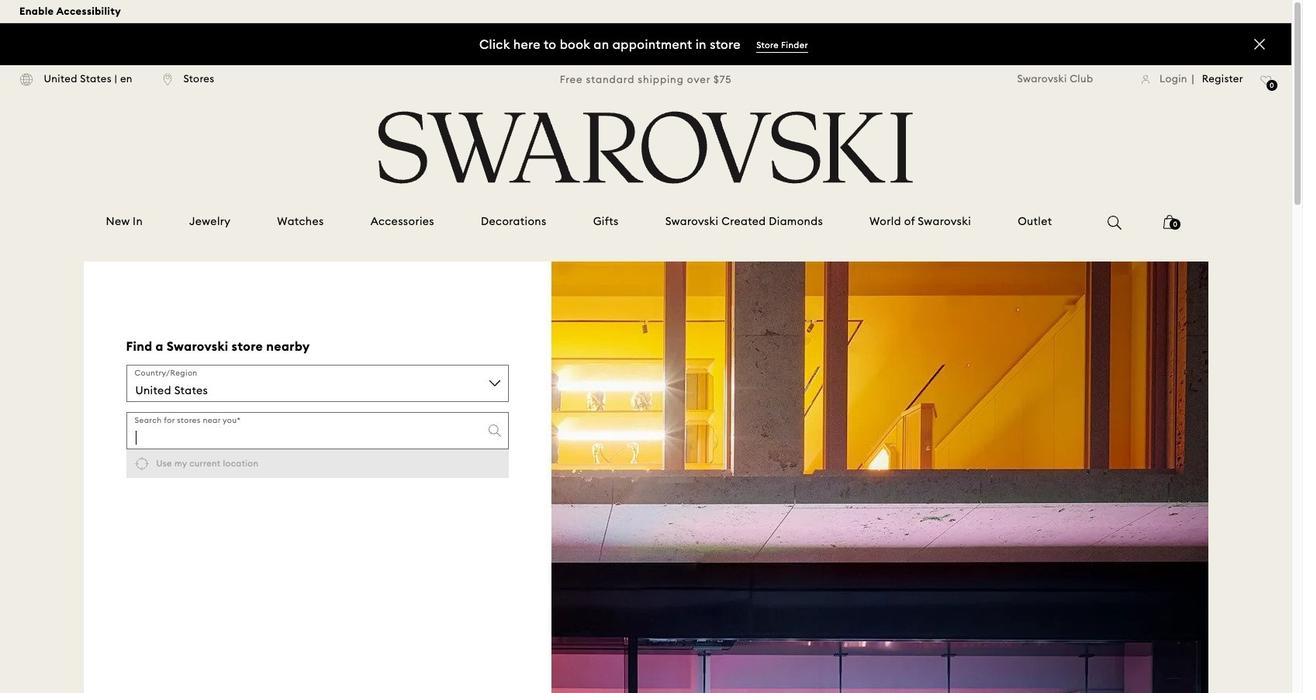 Task type: locate. For each thing, give the bounding box(es) containing it.
Search for stores near you* text field
[[126, 412, 509, 450]]

map image
[[551, 262, 1209, 693]]

my location image
[[135, 457, 149, 471]]

left-wishlist image image
[[1261, 75, 1273, 85]]



Task type: vqa. For each thing, say whether or not it's contained in the screenshot.
Rd
no



Task type: describe. For each thing, give the bounding box(es) containing it.
left login image
[[1142, 74, 1151, 84]]

left-locator image image
[[164, 73, 172, 86]]

cart-mobile image image
[[1164, 215, 1177, 229]]

Country/Region text field
[[126, 365, 509, 402]]

swarovski image
[[373, 111, 919, 184]]

search image image
[[1109, 216, 1122, 230]]

country-selector image image
[[19, 73, 33, 86]]



